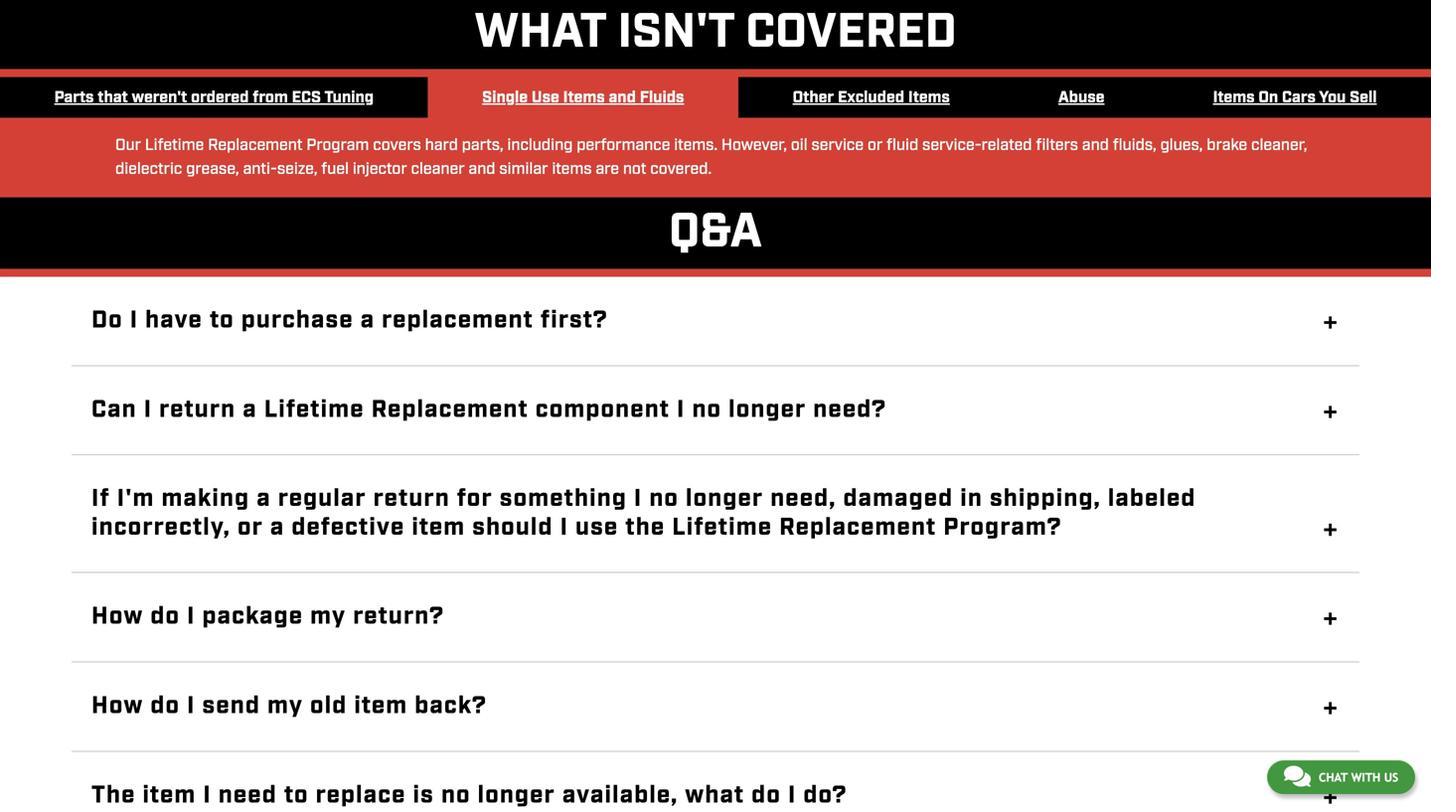 Task type: locate. For each thing, give the bounding box(es) containing it.
cleaner,
[[1252, 135, 1308, 156]]

ecs
[[292, 87, 321, 108]]

item
[[412, 512, 466, 544], [354, 690, 408, 722]]

package
[[202, 601, 303, 633]]

tab list
[[0, 77, 1431, 119]]

fluids,
[[1113, 135, 1157, 156]]

items up "service-"
[[909, 87, 950, 108]]

can i return a lifetime replacement component i no longer need?
[[91, 394, 887, 426]]

isn't
[[618, 1, 734, 65]]

1 horizontal spatial return
[[373, 483, 450, 515]]

my for package
[[310, 601, 346, 633]]

1 vertical spatial replacement
[[371, 394, 529, 426]]

anti-
[[243, 159, 277, 180]]

do for package
[[150, 601, 180, 633]]

do left package at the bottom left of the page
[[150, 601, 180, 633]]

my for send
[[267, 690, 303, 722]]

weren't
[[132, 87, 187, 108]]

my
[[310, 601, 346, 633], [267, 690, 303, 722]]

or inside our lifetime replacement program covers hard parts, including performance items.  however, oil service or fluid service-related filters and fluids, glues, brake cleaner, dielectric grease, anti-seize, fuel injector cleaner and similar items are not covered.
[[868, 135, 883, 156]]

longer left need?
[[729, 394, 807, 426]]

0 vertical spatial no
[[692, 394, 722, 426]]

cleaner
[[411, 159, 465, 180]]

2 horizontal spatial lifetime
[[672, 512, 773, 544]]

service
[[812, 135, 864, 156]]

item left should
[[412, 512, 466, 544]]

single use items and fluids button
[[428, 77, 739, 119]]

what
[[475, 1, 606, 65]]

1 horizontal spatial my
[[310, 601, 346, 633]]

0 horizontal spatial items
[[563, 87, 605, 108]]

items left the on
[[1213, 87, 1255, 108]]

0 horizontal spatial or
[[238, 512, 263, 544]]

and down parts,
[[469, 159, 496, 180]]

1 vertical spatial or
[[238, 512, 263, 544]]

covered
[[746, 1, 957, 65]]

should
[[472, 512, 553, 544]]

0 vertical spatial longer
[[729, 394, 807, 426]]

0 horizontal spatial and
[[469, 159, 496, 180]]

i right use
[[634, 483, 643, 515]]

comments image
[[1284, 764, 1311, 788]]

0 vertical spatial how
[[91, 601, 144, 633]]

our
[[115, 135, 141, 156]]

0 horizontal spatial replacement
[[208, 135, 303, 156]]

1 do from the top
[[150, 601, 180, 633]]

component
[[536, 394, 670, 426]]

1 vertical spatial return
[[373, 483, 450, 515]]

tuning
[[325, 87, 374, 108]]

0 vertical spatial or
[[868, 135, 883, 156]]

1 vertical spatial do
[[150, 690, 180, 722]]

cars
[[1282, 87, 1316, 108]]

tab list containing parts that weren't ordered from ecs tuning
[[0, 77, 1431, 119]]

1 items from the left
[[563, 87, 605, 108]]

filters
[[1036, 135, 1079, 156]]

2 vertical spatial lifetime
[[672, 512, 773, 544]]

fluid
[[887, 135, 919, 156]]

i left use
[[560, 512, 569, 544]]

return left for
[[373, 483, 450, 515]]

item inside if i'm making a regular return for something i no longer need, damaged in shipping, labeled incorrectly, or a defective item should i use the lifetime replacement program?
[[412, 512, 466, 544]]

with
[[1352, 770, 1381, 784]]

0 vertical spatial do
[[150, 601, 180, 633]]

0 vertical spatial item
[[412, 512, 466, 544]]

item right old
[[354, 690, 408, 722]]

2 vertical spatial replacement
[[780, 512, 937, 544]]

do for send
[[150, 690, 180, 722]]

program
[[306, 135, 369, 156]]

1 vertical spatial lifetime
[[264, 394, 364, 426]]

0 vertical spatial lifetime
[[145, 135, 204, 156]]

2 horizontal spatial and
[[1082, 135, 1109, 156]]

or
[[868, 135, 883, 156], [238, 512, 263, 544]]

1 how from the top
[[91, 601, 144, 633]]

or left regular
[[238, 512, 263, 544]]

1 horizontal spatial no
[[692, 394, 722, 426]]

1 vertical spatial no
[[649, 483, 679, 515]]

lifetime up regular
[[264, 394, 364, 426]]

however,
[[722, 135, 787, 156]]

in
[[961, 483, 983, 515]]

i right do
[[130, 305, 138, 337]]

or left fluid at the right top
[[868, 135, 883, 156]]

return inside if i'm making a regular return for something i no longer need, damaged in shipping, labeled incorrectly, or a defective item should i use the lifetime replacement program?
[[373, 483, 450, 515]]

abuse button
[[1004, 77, 1159, 119]]

i
[[130, 305, 138, 337], [144, 394, 152, 426], [677, 394, 685, 426], [634, 483, 643, 515], [560, 512, 569, 544], [187, 601, 195, 633], [187, 690, 195, 722]]

1 vertical spatial longer
[[686, 483, 764, 515]]

incorrectly,
[[91, 512, 231, 544]]

1 vertical spatial how
[[91, 690, 144, 722]]

lifetime up dielectric
[[145, 135, 204, 156]]

oil
[[791, 135, 808, 156]]

how
[[91, 601, 144, 633], [91, 690, 144, 722]]

and
[[609, 87, 636, 108], [1082, 135, 1109, 156], [469, 159, 496, 180]]

2 horizontal spatial items
[[1213, 87, 1255, 108]]

0 horizontal spatial item
[[354, 690, 408, 722]]

1 horizontal spatial replacement
[[371, 394, 529, 426]]

2 horizontal spatial replacement
[[780, 512, 937, 544]]

regular
[[278, 483, 367, 515]]

replacement
[[208, 135, 303, 156], [371, 394, 529, 426], [780, 512, 937, 544]]

3 items from the left
[[1213, 87, 1255, 108]]

items inside button
[[909, 87, 950, 108]]

items right use
[[563, 87, 605, 108]]

no
[[692, 394, 722, 426], [649, 483, 679, 515]]

0 horizontal spatial lifetime
[[145, 135, 204, 156]]

making
[[162, 483, 250, 515]]

lifetime right the
[[672, 512, 773, 544]]

single use items and fluids
[[482, 87, 684, 108]]

2 do from the top
[[150, 690, 180, 722]]

i right can in the left of the page
[[144, 394, 152, 426]]

2 how from the top
[[91, 690, 144, 722]]

service-
[[923, 135, 982, 156]]

are
[[596, 159, 619, 180]]

need?
[[813, 394, 887, 426]]

items
[[563, 87, 605, 108], [909, 87, 950, 108], [1213, 87, 1255, 108]]

chat with us
[[1319, 770, 1399, 784]]

return right can in the left of the page
[[159, 394, 236, 426]]

how do i package my return?
[[91, 601, 444, 633]]

if
[[91, 483, 110, 515]]

damaged
[[843, 483, 954, 515]]

similar
[[499, 159, 548, 180]]

not
[[623, 159, 647, 180]]

1 vertical spatial my
[[267, 690, 303, 722]]

my left return?
[[310, 601, 346, 633]]

0 horizontal spatial no
[[649, 483, 679, 515]]

1 horizontal spatial or
[[868, 135, 883, 156]]

longer
[[729, 394, 807, 426], [686, 483, 764, 515]]

items.
[[674, 135, 718, 156]]

and right filters
[[1082, 135, 1109, 156]]

items on cars you sell button
[[1159, 77, 1431, 119]]

2 vertical spatial and
[[469, 159, 496, 180]]

1 horizontal spatial items
[[909, 87, 950, 108]]

lifetime
[[145, 135, 204, 156], [264, 394, 364, 426], [672, 512, 773, 544]]

us
[[1385, 770, 1399, 784]]

do left "send"
[[150, 690, 180, 722]]

0 horizontal spatial my
[[267, 690, 303, 722]]

from
[[253, 87, 288, 108]]

0 vertical spatial and
[[609, 87, 636, 108]]

0 vertical spatial replacement
[[208, 135, 303, 156]]

ordered
[[191, 87, 249, 108]]

1 horizontal spatial item
[[412, 512, 466, 544]]

1 horizontal spatial and
[[609, 87, 636, 108]]

including
[[507, 135, 573, 156]]

brake
[[1207, 135, 1248, 156]]

my left old
[[267, 690, 303, 722]]

0 vertical spatial my
[[310, 601, 346, 633]]

items for excluded
[[909, 87, 950, 108]]

0 vertical spatial return
[[159, 394, 236, 426]]

and left fluids
[[609, 87, 636, 108]]

longer left need,
[[686, 483, 764, 515]]

2 items from the left
[[909, 87, 950, 108]]

excluded
[[838, 87, 905, 108]]

i right component
[[677, 394, 685, 426]]



Task type: vqa. For each thing, say whether or not it's contained in the screenshot.
Items to the middle
yes



Task type: describe. For each thing, give the bounding box(es) containing it.
shipping,
[[990, 483, 1101, 515]]

covers
[[373, 135, 421, 156]]

use
[[576, 512, 619, 544]]

how for how do i send my old item back?
[[91, 690, 144, 722]]

chat with us link
[[1267, 760, 1416, 794]]

abuse
[[1059, 87, 1105, 108]]

for
[[457, 483, 493, 515]]

1 vertical spatial item
[[354, 690, 408, 722]]

send
[[202, 690, 260, 722]]

sell
[[1350, 87, 1377, 108]]

return?
[[353, 601, 444, 633]]

purchase
[[241, 305, 354, 337]]

can
[[91, 394, 137, 426]]

and inside "single use items and fluids" button
[[609, 87, 636, 108]]

items for use
[[563, 87, 605, 108]]

first?
[[541, 305, 608, 337]]

replacement
[[382, 305, 534, 337]]

i left "send"
[[187, 690, 195, 722]]

our lifetime replacement program covers hard parts, including performance items.  however, oil service or fluid service-related filters and fluids, glues, brake cleaner, dielectric grease, anti-seize, fuel injector cleaner and similar items are not covered.
[[115, 135, 1308, 180]]

i left package at the bottom left of the page
[[187, 601, 195, 633]]

performance
[[577, 135, 670, 156]]

that
[[98, 87, 128, 108]]

parts that weren't ordered from ecs tuning button
[[0, 77, 428, 119]]

chat
[[1319, 770, 1348, 784]]

seize,
[[277, 159, 318, 180]]

1 horizontal spatial lifetime
[[264, 394, 364, 426]]

or inside if i'm making a regular return for something i no longer need, damaged in shipping, labeled incorrectly, or a defective item should i use the lifetime replacement program?
[[238, 512, 263, 544]]

use
[[532, 87, 560, 108]]

if i'm making a regular return for something i no longer need, damaged in shipping, labeled incorrectly, or a defective item should i use the lifetime replacement program?
[[91, 483, 1196, 544]]

replacement inside our lifetime replacement program covers hard parts, including performance items.  however, oil service or fluid service-related filters and fluids, glues, brake cleaner, dielectric grease, anti-seize, fuel injector cleaner and similar items are not covered.
[[208, 135, 303, 156]]

items on cars you sell
[[1213, 87, 1377, 108]]

replacement inside if i'm making a regular return for something i no longer need, damaged in shipping, labeled incorrectly, or a defective item should i use the lifetime replacement program?
[[780, 512, 937, 544]]

other excluded items button
[[739, 77, 1004, 119]]

how do i send my old item back?
[[91, 690, 487, 722]]

parts that weren't ordered from ecs tuning
[[54, 87, 374, 108]]

longer inside if i'm making a regular return for something i no longer need, damaged in shipping, labeled incorrectly, or a defective item should i use the lifetime replacement program?
[[686, 483, 764, 515]]

back?
[[415, 690, 487, 722]]

lifetime inside our lifetime replacement program covers hard parts, including performance items.  however, oil service or fluid service-related filters and fluids, glues, brake cleaner, dielectric grease, anti-seize, fuel injector cleaner and similar items are not covered.
[[145, 135, 204, 156]]

hard
[[425, 135, 458, 156]]

other excluded items
[[793, 87, 950, 108]]

you
[[1320, 87, 1346, 108]]

0 horizontal spatial return
[[159, 394, 236, 426]]

program?
[[944, 512, 1062, 544]]

glues,
[[1161, 135, 1203, 156]]

fluids
[[640, 87, 684, 108]]

fuel
[[321, 159, 349, 180]]

parts
[[54, 87, 94, 108]]

lifetime inside if i'm making a regular return for something i no longer need, damaged in shipping, labeled incorrectly, or a defective item should i use the lifetime replacement program?
[[672, 512, 773, 544]]

other
[[793, 87, 834, 108]]

need,
[[771, 483, 837, 515]]

do i have to purchase a replacement first?
[[91, 305, 608, 337]]

on
[[1259, 87, 1279, 108]]

injector
[[353, 159, 407, 180]]

the
[[626, 512, 665, 544]]

to
[[210, 305, 234, 337]]

defective
[[292, 512, 405, 544]]

single
[[482, 87, 528, 108]]

dielectric
[[115, 159, 182, 180]]

have
[[145, 305, 203, 337]]

grease,
[[186, 159, 239, 180]]

related
[[982, 135, 1032, 156]]

something
[[500, 483, 627, 515]]

no inside if i'm making a regular return for something i no longer need, damaged in shipping, labeled incorrectly, or a defective item should i use the lifetime replacement program?
[[649, 483, 679, 515]]

covered.
[[650, 159, 712, 180]]

labeled
[[1108, 483, 1196, 515]]

single use items and fluids tab panel
[[115, 134, 1316, 181]]

old
[[310, 690, 347, 722]]

do
[[91, 305, 123, 337]]

q&a
[[669, 201, 762, 264]]

1 vertical spatial and
[[1082, 135, 1109, 156]]

i'm
[[117, 483, 155, 515]]

how for how do i package my return?
[[91, 601, 144, 633]]

items
[[552, 159, 592, 180]]

what isn't covered
[[475, 1, 957, 65]]



